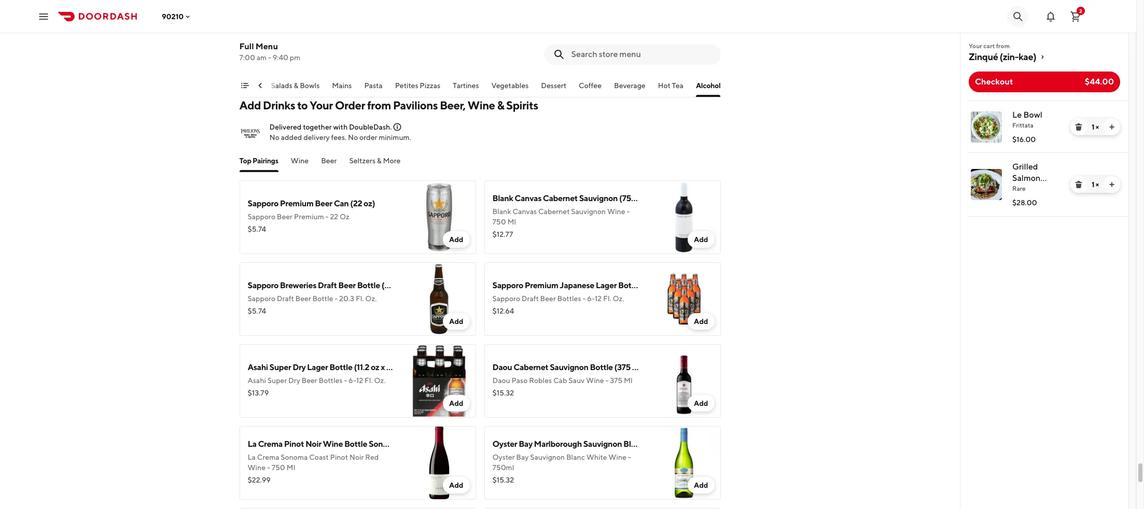 Task type: vqa. For each thing, say whether or not it's contained in the screenshot.
oz in the Asahi Super Dry Lager Bottle (11.2 oz x 6 ct) Asahi Super Dry Beer Bottles - 6-12 Fl. Oz. $13.79
yes



Task type: locate. For each thing, give the bounding box(es) containing it.
1 for le bowl
[[1092, 123, 1094, 131]]

- inside full menu 7:00 am - 9:40 pm
[[268, 53, 271, 62]]

0 vertical spatial ×
[[1096, 123, 1099, 131]]

top pairings
[[239, 157, 278, 165]]

6 for sapporo premium japanese lager bottles (12 oz x 6 ct)
[[674, 281, 678, 290]]

no right fees.
[[348, 133, 358, 142]]

1 horizontal spatial lager
[[596, 281, 617, 290]]

salads
[[271, 81, 292, 90]]

le
[[1012, 110, 1022, 120]]

(750 inside oyster bay marlborough sauvignon blanc (750 ml) oyster bay sauvignon blanc white wine - 750ml $15.32
[[645, 439, 663, 449]]

1 vertical spatial $15.32
[[492, 476, 514, 484]]

0 vertical spatial blanc
[[623, 439, 644, 449]]

1 horizontal spatial noir
[[349, 453, 364, 462]]

1 add one to cart image from the top
[[1108, 123, 1116, 131]]

1 oyster from the top
[[492, 439, 517, 449]]

1 $15.32 from the top
[[492, 389, 514, 397]]

bottle left '20.3'
[[312, 295, 333, 303]]

& inside button
[[377, 157, 382, 165]]

1 vertical spatial noir
[[349, 453, 364, 462]]

& down vegetables button
[[497, 99, 504, 112]]

daou up paso
[[492, 362, 512, 372]]

1 vertical spatial daou
[[492, 376, 510, 385]]

$28.00
[[1012, 199, 1037, 207]]

0 horizontal spatial coast
[[309, 453, 329, 462]]

1 × for le bowl
[[1092, 123, 1099, 131]]

× right remove item from cart icon
[[1096, 180, 1099, 189]]

1 vertical spatial asahi
[[248, 376, 266, 385]]

1 vertical spatial from
[[367, 99, 391, 112]]

oz) inside sapporo premium beer can (22 oz) sapporo beer premium - 22 oz $5.74
[[364, 199, 375, 208]]

fl.
[[356, 295, 364, 303], [603, 295, 611, 303], [365, 376, 373, 385]]

1 asahi from the top
[[248, 362, 268, 372]]

0 horizontal spatial 6
[[386, 362, 391, 372]]

2 $5.74 from the top
[[248, 307, 266, 315]]

&
[[294, 81, 298, 90], [497, 99, 504, 112], [377, 157, 382, 165]]

from down pasta button
[[367, 99, 391, 112]]

1 right remove item from cart icon
[[1092, 180, 1094, 189]]

90210 button
[[162, 12, 192, 20]]

1 horizontal spatial 6-
[[587, 295, 595, 303]]

1 la from the top
[[248, 439, 256, 449]]

oz right (11.2
[[371, 362, 379, 372]]

0 vertical spatial blank
[[492, 193, 513, 203]]

oz. inside sapporo breweries draft beer bottle (20.3 oz) sapporo draft beer bottle - 20.3 fl. oz. $5.74
[[365, 295, 377, 303]]

6 right (11.2
[[386, 362, 391, 372]]

22
[[330, 213, 338, 221]]

1 1 × from the top
[[1092, 123, 1099, 131]]

blank
[[492, 193, 513, 203], [492, 207, 511, 216]]

1 no from the left
[[269, 133, 279, 142]]

can
[[334, 199, 349, 208]]

1 horizontal spatial 12
[[595, 295, 602, 303]]

- inside daou cabernet sauvignon bottle (375 ml) daou paso robles cab sauv wine - 375 ml $15.32
[[605, 376, 609, 385]]

0 horizontal spatial ml
[[287, 464, 295, 472]]

oz inside asahi super dry lager bottle (11.2 oz x 6 ct) asahi super dry beer bottles - 6-12 fl. oz. $13.79
[[371, 362, 379, 372]]

daou
[[492, 362, 512, 372], [492, 376, 510, 385]]

add button for oyster bay marlborough sauvignon blanc (750 ml)
[[688, 477, 714, 494]]

checkout
[[975, 77, 1013, 87]]

oyster bay marlborough sauvignon blanc (750 ml) image
[[647, 426, 721, 500]]

6 right (12
[[674, 281, 678, 290]]

$5.74 inside sapporo premium beer can (22 oz) sapporo beer premium - 22 oz $5.74
[[248, 225, 266, 233]]

1 horizontal spatial 6
[[674, 281, 678, 290]]

0 horizontal spatial ct)
[[393, 362, 403, 372]]

x for (11.2
[[381, 362, 385, 372]]

lager inside asahi super dry lager bottle (11.2 oz x 6 ct) asahi super dry beer bottles - 6-12 fl. oz. $13.79
[[307, 362, 328, 372]]

list containing le bowl
[[960, 101, 1128, 217]]

0 horizontal spatial blanc
[[566, 453, 585, 462]]

premium left 22
[[294, 213, 324, 221]]

daou left paso
[[492, 376, 510, 385]]

1 × right remove item from cart icon
[[1092, 180, 1099, 189]]

add button for sapporo premium japanese lager bottles (12 oz x 6 ct)
[[688, 313, 714, 330]]

1 vertical spatial 1
[[1092, 180, 1094, 189]]

salads & bowls button
[[271, 80, 320, 97]]

ml) inside la crema pinot noir wine bottle sonoma coast (750 ml) la crema sonoma coast pinot noir red wine - 750 ml $22.99
[[442, 439, 454, 449]]

2 1 from the top
[[1092, 180, 1094, 189]]

1 horizontal spatial oz
[[658, 281, 667, 290]]

× right remove item from cart image
[[1096, 123, 1099, 131]]

le bowl frittata
[[1012, 110, 1042, 129]]

ct)
[[680, 281, 690, 290], [393, 362, 403, 372]]

ml)
[[638, 193, 650, 203], [632, 362, 644, 372], [442, 439, 454, 449], [664, 439, 676, 449]]

canvas
[[515, 193, 541, 203], [513, 207, 537, 216]]

1 vertical spatial 6
[[386, 362, 391, 372]]

sapporo breweries draft beer bottle (20.3 oz) image
[[402, 262, 476, 336]]

0 vertical spatial 1
[[1092, 123, 1094, 131]]

oz. inside 'sapporo premium japanese lager bottles (12 oz x 6 ct) sapporo draft beer bottles - 6-12 fl. oz. $12.64'
[[613, 295, 624, 303]]

add for sapporo breweries draft beer bottle (20.3 oz)
[[449, 317, 463, 326]]

0 horizontal spatial oz
[[371, 362, 379, 372]]

& inside "button"
[[294, 81, 298, 90]]

1 horizontal spatial ml
[[507, 218, 516, 226]]

beer inside 'sapporo premium japanese lager bottles (12 oz x 6 ct) sapporo draft beer bottles - 6-12 fl. oz. $12.64'
[[540, 295, 556, 303]]

0 vertical spatial your
[[969, 42, 982, 50]]

beer
[[321, 157, 337, 165], [315, 199, 332, 208], [277, 213, 292, 221], [338, 281, 356, 290], [295, 295, 311, 303], [540, 295, 556, 303], [302, 376, 317, 385]]

0 horizontal spatial 750
[[272, 464, 285, 472]]

add for daou cabernet sauvignon bottle (375 ml)
[[694, 399, 708, 408]]

blanc
[[623, 439, 644, 449], [566, 453, 585, 462]]

asahi super dry lager bottle (11.2 oz x 6 ct) asahi super dry beer bottles - 6-12 fl. oz. $13.79
[[248, 362, 403, 397]]

& for bowls
[[294, 81, 298, 90]]

0 horizontal spatial your
[[310, 99, 333, 112]]

oyster
[[492, 439, 517, 449], [492, 453, 515, 462]]

2 horizontal spatial draft
[[522, 295, 539, 303]]

sapporo premium beer can (22 oz) image
[[402, 180, 476, 254]]

& left bowls
[[294, 81, 298, 90]]

0 horizontal spatial fl.
[[356, 295, 364, 303]]

2 1 × from the top
[[1092, 180, 1099, 189]]

bottle up the red
[[344, 439, 367, 449]]

$5.74 inside sapporo breweries draft beer bottle (20.3 oz) sapporo draft beer bottle - 20.3 fl. oz. $5.74
[[248, 307, 266, 315]]

0 vertical spatial $5.74
[[248, 225, 266, 233]]

seltzers
[[349, 157, 375, 165]]

from
[[996, 42, 1010, 50], [367, 99, 391, 112]]

premium inside 'sapporo premium japanese lager bottles (12 oz x 6 ct) sapporo draft beer bottles - 6-12 fl. oz. $12.64'
[[525, 281, 558, 290]]

2 oyster from the top
[[492, 453, 515, 462]]

ml) inside oyster bay marlborough sauvignon blanc (750 ml) oyster bay sauvignon blanc white wine - 750ml $15.32
[[664, 439, 676, 449]]

fl. inside 'sapporo premium japanese lager bottles (12 oz x 6 ct) sapporo draft beer bottles - 6-12 fl. oz. $12.64'
[[603, 295, 611, 303]]

$15.32 inside daou cabernet sauvignon bottle (375 ml) daou paso robles cab sauv wine - 375 ml $15.32
[[492, 389, 514, 397]]

to
[[297, 99, 308, 112]]

premium for sapporo premium japanese lager bottles (12 oz x 6 ct)
[[525, 281, 558, 290]]

2 items, open order cart image
[[1069, 10, 1082, 23]]

1 vertical spatial add one to cart image
[[1108, 180, 1116, 189]]

add one to cart image right remove item from cart image
[[1108, 123, 1116, 131]]

list
[[960, 101, 1128, 217]]

add button
[[443, 231, 470, 248], [688, 231, 714, 248], [443, 313, 470, 330], [688, 313, 714, 330], [443, 395, 470, 412], [688, 395, 714, 412], [443, 477, 470, 494], [688, 477, 714, 494]]

bottle left (11.2
[[329, 362, 352, 372]]

0 vertical spatial coast
[[400, 439, 422, 449]]

from up the zinqué (zin-kae)
[[996, 42, 1010, 50]]

2 horizontal spatial fl.
[[603, 295, 611, 303]]

oz right (12
[[658, 281, 667, 290]]

delivery
[[303, 133, 330, 142]]

1 horizontal spatial ct)
[[680, 281, 690, 290]]

cabernet inside daou cabernet sauvignon bottle (375 ml) daou paso robles cab sauv wine - 375 ml $15.32
[[514, 362, 548, 372]]

add button for sapporo breweries draft beer bottle (20.3 oz)
[[443, 313, 470, 330]]

beer inside asahi super dry lager bottle (11.2 oz x 6 ct) asahi super dry beer bottles - 6-12 fl. oz. $13.79
[[302, 376, 317, 385]]

0 vertical spatial asahi
[[248, 362, 268, 372]]

la crema pinot noir wine bottle sonoma coast (750 ml) la crema sonoma coast pinot noir red wine - 750 ml $22.99
[[248, 439, 454, 484]]

your up zinqué
[[969, 42, 982, 50]]

0 horizontal spatial lager
[[307, 362, 328, 372]]

marlborough
[[534, 439, 582, 449]]

bottle up 375 at bottom
[[590, 362, 613, 372]]

1 vertical spatial $5.74
[[248, 307, 266, 315]]

ct) for sapporo premium japanese lager bottles (12 oz x 6 ct)
[[680, 281, 690, 290]]

2 vertical spatial &
[[377, 157, 382, 165]]

1 × for grilled salmon plate (gf)
[[1092, 180, 1099, 189]]

wine
[[468, 99, 495, 112], [291, 157, 309, 165], [607, 207, 625, 216], [586, 376, 604, 385], [323, 439, 343, 449], [608, 453, 626, 462], [248, 464, 266, 472]]

- inside sapporo premium beer can (22 oz) sapporo beer premium - 22 oz $5.74
[[325, 213, 329, 221]]

0 vertical spatial oyster
[[492, 439, 517, 449]]

2 vertical spatial cabernet
[[514, 362, 548, 372]]

x for (12
[[668, 281, 672, 290]]

wine button
[[291, 156, 309, 172]]

add button for asahi super dry lager bottle (11.2 oz x 6 ct)
[[443, 395, 470, 412]]

1 vertical spatial 1 ×
[[1092, 180, 1099, 189]]

1 vertical spatial lager
[[307, 362, 328, 372]]

2 add one to cart image from the top
[[1108, 180, 1116, 189]]

oz
[[658, 281, 667, 290], [371, 362, 379, 372]]

premium down the 'wine' button
[[280, 199, 314, 208]]

lager right japanese
[[596, 281, 617, 290]]

x
[[668, 281, 672, 290], [381, 362, 385, 372]]

& left more
[[377, 157, 382, 165]]

sauvignon inside daou cabernet sauvignon bottle (375 ml) daou paso robles cab sauv wine - 375 ml $15.32
[[550, 362, 588, 372]]

red
[[365, 453, 379, 462]]

asahi super dry lager bottle (11.2 oz x 6 ct) image
[[402, 344, 476, 418]]

bottles
[[618, 281, 645, 290], [557, 295, 581, 303], [319, 376, 343, 385]]

lager for japanese
[[596, 281, 617, 290]]

wine inside daou cabernet sauvignon bottle (375 ml) daou paso robles cab sauv wine - 375 ml $15.32
[[586, 376, 604, 385]]

0 horizontal spatial sonoma
[[281, 453, 308, 462]]

blank canvas cabernet sauvignon (750 ml) image
[[647, 180, 721, 254]]

1 vertical spatial ×
[[1096, 180, 1099, 189]]

1 1 from the top
[[1092, 123, 1094, 131]]

6
[[674, 281, 678, 290], [386, 362, 391, 372]]

bottle
[[357, 281, 380, 290], [312, 295, 333, 303], [329, 362, 352, 372], [590, 362, 613, 372], [344, 439, 367, 449]]

1 vertical spatial 750
[[272, 464, 285, 472]]

grilled salmon plate (gf) image
[[971, 169, 1002, 200]]

$5.74
[[248, 225, 266, 233], [248, 307, 266, 315]]

6- down (11.2
[[349, 376, 356, 385]]

1 vertical spatial pinot
[[330, 453, 348, 462]]

6- down japanese
[[587, 295, 595, 303]]

0 vertical spatial oz
[[658, 281, 667, 290]]

2 horizontal spatial bottles
[[618, 281, 645, 290]]

- inside sapporo breweries draft beer bottle (20.3 oz) sapporo draft beer bottle - 20.3 fl. oz. $5.74
[[335, 295, 338, 303]]

0 vertical spatial cabernet
[[543, 193, 578, 203]]

zinqué
[[969, 51, 998, 62]]

2 × from the top
[[1096, 180, 1099, 189]]

oz) right '(20.3'
[[402, 281, 414, 290]]

bottle inside asahi super dry lager bottle (11.2 oz x 6 ct) asahi super dry beer bottles - 6-12 fl. oz. $13.79
[[329, 362, 352, 372]]

coffee
[[579, 81, 602, 90]]

1 vertical spatial blanc
[[566, 453, 585, 462]]

1 horizontal spatial no
[[348, 133, 358, 142]]

wine inside blank canvas cabernet sauvignon (750 ml) blank canvas cabernet sauvignon wine - 750 ml $12.77
[[607, 207, 625, 216]]

2 vertical spatial premium
[[525, 281, 558, 290]]

2 horizontal spatial ml
[[624, 376, 632, 385]]

6- inside asahi super dry lager bottle (11.2 oz x 6 ct) asahi super dry beer bottles - 6-12 fl. oz. $13.79
[[349, 376, 356, 385]]

- inside oyster bay marlborough sauvignon blanc (750 ml) oyster bay sauvignon blanc white wine - 750ml $15.32
[[628, 453, 631, 462]]

1 vertical spatial cabernet
[[538, 207, 570, 216]]

1 horizontal spatial sonoma
[[369, 439, 399, 449]]

$15.32 down 750ml
[[492, 476, 514, 484]]

2 vertical spatial bottles
[[319, 376, 343, 385]]

0 vertical spatial ml
[[507, 218, 516, 226]]

1 horizontal spatial pinot
[[330, 453, 348, 462]]

12
[[595, 295, 602, 303], [356, 376, 363, 385]]

0 horizontal spatial &
[[294, 81, 298, 90]]

0 vertical spatial add one to cart image
[[1108, 123, 1116, 131]]

lager inside 'sapporo premium japanese lager bottles (12 oz x 6 ct) sapporo draft beer bottles - 6-12 fl. oz. $12.64'
[[596, 281, 617, 290]]

1 horizontal spatial oz)
[[402, 281, 414, 290]]

0 vertical spatial 6
[[674, 281, 678, 290]]

6-
[[587, 295, 595, 303], [349, 376, 356, 385]]

full
[[239, 41, 254, 51]]

x inside 'sapporo premium japanese lager bottles (12 oz x 6 ct) sapporo draft beer bottles - 6-12 fl. oz. $12.64'
[[668, 281, 672, 290]]

$15.32 down paso
[[492, 389, 514, 397]]

1 vertical spatial x
[[381, 362, 385, 372]]

0 vertical spatial bottles
[[618, 281, 645, 290]]

add for blank canvas cabernet sauvignon (750 ml)
[[694, 235, 708, 244]]

pavilions
[[393, 99, 438, 112]]

750 inside la crema pinot noir wine bottle sonoma coast (750 ml) la crema sonoma coast pinot noir red wine - 750 ml $22.99
[[272, 464, 285, 472]]

draft
[[318, 281, 337, 290], [277, 295, 294, 303], [522, 295, 539, 303]]

0 vertical spatial dry
[[293, 362, 306, 372]]

1 horizontal spatial bottles
[[557, 295, 581, 303]]

- inside la crema pinot noir wine bottle sonoma coast (750 ml) la crema sonoma coast pinot noir red wine - 750 ml $22.99
[[267, 464, 270, 472]]

6 inside asahi super dry lager bottle (11.2 oz x 6 ct) asahi super dry beer bottles - 6-12 fl. oz. $13.79
[[386, 362, 391, 372]]

1 horizontal spatial fl.
[[365, 376, 373, 385]]

×
[[1096, 123, 1099, 131], [1096, 180, 1099, 189]]

x inside asahi super dry lager bottle (11.2 oz x 6 ct) asahi super dry beer bottles - 6-12 fl. oz. $13.79
[[381, 362, 385, 372]]

0 horizontal spatial noir
[[305, 439, 321, 449]]

1 daou from the top
[[492, 362, 512, 372]]

ct) right (11.2
[[393, 362, 403, 372]]

x right (11.2
[[381, 362, 385, 372]]

show menu categories image
[[240, 81, 249, 90]]

lager left (11.2
[[307, 362, 328, 372]]

1 horizontal spatial 750
[[492, 218, 506, 226]]

1 vertical spatial ml
[[624, 376, 632, 385]]

daou cabernet sauvignon bottle (375 ml) image
[[647, 344, 721, 418]]

6 inside 'sapporo premium japanese lager bottles (12 oz x 6 ct) sapporo draft beer bottles - 6-12 fl. oz. $12.64'
[[674, 281, 678, 290]]

$15.32
[[492, 389, 514, 397], [492, 476, 514, 484]]

lager for dry
[[307, 362, 328, 372]]

1 horizontal spatial &
[[377, 157, 382, 165]]

1 vertical spatial oz)
[[402, 281, 414, 290]]

alcohol
[[696, 81, 721, 90]]

tartines button
[[453, 80, 479, 97]]

- inside asahi super dry lager bottle (11.2 oz x 6 ct) asahi super dry beer bottles - 6-12 fl. oz. $13.79
[[344, 376, 347, 385]]

la
[[248, 439, 256, 449], [248, 453, 256, 462]]

1 vertical spatial premium
[[294, 213, 324, 221]]

- inside 'sapporo premium japanese lager bottles (12 oz x 6 ct) sapporo draft beer bottles - 6-12 fl. oz. $12.64'
[[583, 295, 586, 303]]

ct) inside 'sapporo premium japanese lager bottles (12 oz x 6 ct) sapporo draft beer bottles - 6-12 fl. oz. $12.64'
[[680, 281, 690, 290]]

0 vertical spatial 750
[[492, 218, 506, 226]]

oz) right (22
[[364, 199, 375, 208]]

remove item from cart image
[[1075, 180, 1083, 189]]

your
[[969, 42, 982, 50], [310, 99, 333, 112]]

no
[[269, 133, 279, 142], [348, 133, 358, 142]]

tartines
[[453, 81, 479, 90]]

0 horizontal spatial draft
[[277, 295, 294, 303]]

blank canvas cabernet sauvignon (750 ml) blank canvas cabernet sauvignon wine - 750 ml $12.77
[[492, 193, 650, 239]]

x right (12
[[668, 281, 672, 290]]

1 vertical spatial ct)
[[393, 362, 403, 372]]

cart
[[983, 42, 995, 50]]

menu
[[256, 41, 278, 51]]

750 inside blank canvas cabernet sauvignon (750 ml) blank canvas cabernet sauvignon wine - 750 ml $12.77
[[492, 218, 506, 226]]

1 vertical spatial oyster
[[492, 453, 515, 462]]

cabernet
[[543, 193, 578, 203], [538, 207, 570, 216], [514, 362, 548, 372]]

ct) inside asahi super dry lager bottle (11.2 oz x 6 ct) asahi super dry beer bottles - 6-12 fl. oz. $13.79
[[393, 362, 403, 372]]

sapporo premium japanese lager bottles (12 oz x 6 ct) sapporo draft beer bottles - 6-12 fl. oz. $12.64
[[492, 281, 690, 315]]

petites pizzas
[[395, 81, 440, 90]]

0 vertical spatial bay
[[519, 439, 532, 449]]

no down delivered
[[269, 133, 279, 142]]

your right to
[[310, 99, 333, 112]]

1 blank from the top
[[492, 193, 513, 203]]

1 horizontal spatial x
[[668, 281, 672, 290]]

pairings
[[253, 157, 278, 165]]

la crema pinot noir wine bottle sonoma coast (750 ml) image
[[402, 426, 476, 500]]

super
[[269, 362, 291, 372], [267, 376, 287, 385]]

2 daou from the top
[[492, 376, 510, 385]]

oz inside 'sapporo premium japanese lager bottles (12 oz x 6 ct) sapporo draft beer bottles - 6-12 fl. oz. $12.64'
[[658, 281, 667, 290]]

1 vertical spatial your
[[310, 99, 333, 112]]

0 vertical spatial x
[[668, 281, 672, 290]]

mains button
[[332, 80, 352, 97]]

1 horizontal spatial (750
[[619, 193, 637, 203]]

0 vertical spatial pinot
[[284, 439, 304, 449]]

beverage button
[[614, 80, 645, 97]]

add for asahi super dry lager bottle (11.2 oz x 6 ct)
[[449, 399, 463, 408]]

1 vertical spatial la
[[248, 453, 256, 462]]

$15.32 inside oyster bay marlborough sauvignon blanc (750 ml) oyster bay sauvignon blanc white wine - 750ml $15.32
[[492, 476, 514, 484]]

1 × from the top
[[1096, 123, 1099, 131]]

1 vertical spatial sonoma
[[281, 453, 308, 462]]

add for sapporo premium beer can (22 oz)
[[449, 235, 463, 244]]

750
[[492, 218, 506, 226], [272, 464, 285, 472]]

premium left japanese
[[525, 281, 558, 290]]

1 vertical spatial blank
[[492, 207, 511, 216]]

kim crawford sauvignon blanc bottle marlborough (750 ml) image
[[402, 508, 476, 509]]

1 right remove item from cart image
[[1092, 123, 1094, 131]]

add one to cart image
[[1108, 123, 1116, 131], [1108, 180, 1116, 189]]

fl. inside sapporo breweries draft beer bottle (20.3 oz) sapporo draft beer bottle - 20.3 fl. oz. $5.74
[[356, 295, 364, 303]]

asahi
[[248, 362, 268, 372], [248, 376, 266, 385]]

oz. inside asahi super dry lager bottle (11.2 oz x 6 ct) asahi super dry beer bottles - 6-12 fl. oz. $13.79
[[374, 376, 386, 385]]

0 vertical spatial $15.32
[[492, 389, 514, 397]]

1 $5.74 from the top
[[248, 225, 266, 233]]

add one to cart image right remove item from cart icon
[[1108, 180, 1116, 189]]

0 horizontal spatial bottles
[[319, 376, 343, 385]]

add one to cart image for le bowl
[[1108, 123, 1116, 131]]

2 la from the top
[[248, 453, 256, 462]]

fl. inside asahi super dry lager bottle (11.2 oz x 6 ct) asahi super dry beer bottles - 6-12 fl. oz. $13.79
[[365, 376, 373, 385]]

2 $15.32 from the top
[[492, 476, 514, 484]]

1 vertical spatial &
[[497, 99, 504, 112]]

1 × right remove item from cart image
[[1092, 123, 1099, 131]]

ct) right (12
[[680, 281, 690, 290]]

add one to cart image for grilled salmon plate (gf)
[[1108, 180, 1116, 189]]

bottles inside asahi super dry lager bottle (11.2 oz x 6 ct) asahi super dry beer bottles - 6-12 fl. oz. $13.79
[[319, 376, 343, 385]]



Task type: describe. For each thing, give the bounding box(es) containing it.
12 inside 'sapporo premium japanese lager bottles (12 oz x 6 ct) sapporo draft beer bottles - 6-12 fl. oz. $12.64'
[[595, 295, 602, 303]]

$15.32 for daou
[[492, 389, 514, 397]]

ml inside blank canvas cabernet sauvignon (750 ml) blank canvas cabernet sauvignon wine - 750 ml $12.77
[[507, 218, 516, 226]]

bowl
[[1023, 110, 1042, 120]]

1 vertical spatial bay
[[516, 453, 529, 462]]

(11.2
[[354, 362, 369, 372]]

1 vertical spatial bottles
[[557, 295, 581, 303]]

(12
[[646, 281, 657, 290]]

plate
[[1012, 185, 1032, 194]]

hot
[[658, 81, 670, 90]]

scroll menu navigation left image
[[256, 81, 264, 90]]

& for more
[[377, 157, 382, 165]]

1 for grilled salmon plate (gf)
[[1092, 180, 1094, 189]]

bottle left '(20.3'
[[357, 281, 380, 290]]

vegetables button
[[491, 80, 529, 97]]

notification bell image
[[1044, 10, 1057, 23]]

icon image
[[239, 121, 261, 143]]

pasta button
[[364, 80, 383, 97]]

$12.64
[[492, 307, 514, 315]]

minimum.
[[379, 133, 411, 142]]

dessert button
[[541, 80, 566, 97]]

delivered together with doubledash.
[[269, 123, 392, 131]]

paso
[[512, 376, 528, 385]]

add button for daou cabernet sauvignon bottle (375 ml)
[[688, 395, 714, 412]]

6- inside 'sapporo premium japanese lager bottles (12 oz x 6 ct) sapporo draft beer bottles - 6-12 fl. oz. $12.64'
[[587, 295, 595, 303]]

$15.32 for oyster
[[492, 476, 514, 484]]

open menu image
[[37, 10, 50, 23]]

$16.00
[[1012, 135, 1036, 144]]

drinks
[[263, 99, 295, 112]]

$22.99
[[248, 476, 271, 484]]

375
[[610, 376, 622, 385]]

breweries
[[280, 281, 316, 290]]

bottle inside la crema pinot noir wine bottle sonoma coast (750 ml) la crema sonoma coast pinot noir red wine - 750 ml $22.99
[[344, 439, 367, 449]]

with
[[333, 123, 348, 131]]

1 vertical spatial dry
[[288, 376, 300, 385]]

vegetables
[[491, 81, 529, 90]]

2 blank from the top
[[492, 207, 511, 216]]

(zin-
[[1000, 51, 1019, 62]]

robles
[[529, 376, 552, 385]]

oz
[[340, 213, 349, 221]]

la marca prosecco bottle (750 ml) image
[[647, 508, 721, 509]]

ml inside la crema pinot noir wine bottle sonoma coast (750 ml) la crema sonoma coast pinot noir red wine - 750 ml $22.99
[[287, 464, 295, 472]]

$13.79
[[248, 389, 269, 397]]

ml) inside daou cabernet sauvignon bottle (375 ml) daou paso robles cab sauv wine - 375 ml $15.32
[[632, 362, 644, 372]]

spirits
[[506, 99, 538, 112]]

ml inside daou cabernet sauvignon bottle (375 ml) daou paso robles cab sauv wine - 375 ml $15.32
[[624, 376, 632, 385]]

1 vertical spatial crema
[[257, 453, 279, 462]]

sapporo premium beer can (22 oz) sapporo beer premium - 22 oz $5.74
[[248, 199, 375, 233]]

add for sapporo premium japanese lager bottles (12 oz x 6 ct)
[[694, 317, 708, 326]]

full menu 7:00 am - 9:40 pm
[[239, 41, 300, 62]]

1 vertical spatial super
[[267, 376, 287, 385]]

0 vertical spatial sonoma
[[369, 439, 399, 449]]

beer button
[[321, 156, 337, 172]]

0 vertical spatial crema
[[258, 439, 283, 449]]

pm
[[290, 53, 300, 62]]

12 inside asahi super dry lager bottle (11.2 oz x 6 ct) asahi super dry beer bottles - 6-12 fl. oz. $13.79
[[356, 376, 363, 385]]

1 horizontal spatial draft
[[318, 281, 337, 290]]

wine inside oyster bay marlborough sauvignon blanc (750 ml) oyster bay sauvignon blanc white wine - 750ml $15.32
[[608, 453, 626, 462]]

750ml
[[492, 464, 514, 472]]

$1.50
[[248, 34, 266, 43]]

rare
[[1012, 185, 1026, 192]]

(750 inside la crema pinot noir wine bottle sonoma coast (750 ml) la crema sonoma coast pinot noir red wine - 750 ml $22.99
[[423, 439, 441, 449]]

tea
[[672, 81, 683, 90]]

1 vertical spatial canvas
[[513, 207, 537, 216]]

kae)
[[1019, 51, 1036, 62]]

petites pizzas button
[[395, 80, 440, 97]]

ct) for asahi super dry lager bottle (11.2 oz x 6 ct)
[[393, 362, 403, 372]]

$12.77
[[492, 230, 513, 239]]

7:00
[[239, 53, 255, 62]]

oz for (11.2
[[371, 362, 379, 372]]

0 vertical spatial super
[[269, 362, 291, 372]]

seltzers & more button
[[349, 156, 401, 172]]

remove item from cart image
[[1075, 123, 1083, 131]]

sauv
[[569, 376, 585, 385]]

daou cabernet sauvignon bottle (375 ml) daou paso robles cab sauv wine - 375 ml $15.32
[[492, 362, 644, 397]]

0 horizontal spatial from
[[367, 99, 391, 112]]

Item Search search field
[[571, 49, 712, 60]]

doubledash.
[[349, 123, 392, 131]]

coffee button
[[579, 80, 602, 97]]

- inside blank canvas cabernet sauvignon (750 ml) blank canvas cabernet sauvignon wine - 750 ml $12.77
[[627, 207, 630, 216]]

add button for sapporo premium beer can (22 oz)
[[443, 231, 470, 248]]

2 asahi from the top
[[248, 376, 266, 385]]

add drinks to your order from pavilions beer, wine & spirits
[[239, 99, 538, 112]]

9:40
[[273, 53, 288, 62]]

no added delivery fees. no order minimum.
[[269, 133, 411, 142]]

bowls
[[300, 81, 320, 90]]

(750 inside blank canvas cabernet sauvignon (750 ml) blank canvas cabernet sauvignon wine - 750 ml $12.77
[[619, 193, 637, 203]]

le bowl image
[[971, 111, 1002, 143]]

japanese
[[560, 281, 594, 290]]

add for oyster bay marlborough sauvignon blanc (750 ml)
[[694, 481, 708, 490]]

(gf)
[[1034, 185, 1051, 194]]

top
[[239, 157, 251, 165]]

add button for blank canvas cabernet sauvignon (750 ml)
[[688, 231, 714, 248]]

frittata
[[1012, 121, 1033, 129]]

0 vertical spatial from
[[996, 42, 1010, 50]]

ml) inside blank canvas cabernet sauvignon (750 ml) blank canvas cabernet sauvignon wine - 750 ml $12.77
[[638, 193, 650, 203]]

order
[[359, 133, 377, 142]]

0 vertical spatial canvas
[[515, 193, 541, 203]]

(375
[[614, 362, 631, 372]]

white
[[586, 453, 607, 462]]

mains
[[332, 81, 352, 90]]

more
[[383, 157, 401, 165]]

cab
[[553, 376, 567, 385]]

2 button
[[1065, 6, 1086, 27]]

fees.
[[331, 133, 347, 142]]

draft inside 'sapporo premium japanese lager bottles (12 oz x 6 ct) sapporo draft beer bottles - 6-12 fl. oz. $12.64'
[[522, 295, 539, 303]]

(20.3
[[382, 281, 401, 290]]

together
[[303, 123, 332, 131]]

(22
[[350, 199, 362, 208]]

grilled salmon plate (gf)
[[1012, 162, 1051, 194]]

2 no from the left
[[348, 133, 358, 142]]

dessert
[[541, 81, 566, 90]]

zinqué (zin-kae)
[[969, 51, 1036, 62]]

1 horizontal spatial coast
[[400, 439, 422, 449]]

2 horizontal spatial &
[[497, 99, 504, 112]]

2
[[1079, 8, 1082, 14]]

hot tea button
[[658, 80, 683, 97]]

sapporo breweries draft beer bottle (20.3 oz) sapporo draft beer bottle - 20.3 fl. oz. $5.74
[[248, 281, 414, 315]]

20.3
[[339, 295, 354, 303]]

beer,
[[440, 99, 466, 112]]

0 horizontal spatial pinot
[[284, 439, 304, 449]]

oz) inside sapporo breweries draft beer bottle (20.3 oz) sapporo draft beer bottle - 20.3 fl. oz. $5.74
[[402, 281, 414, 290]]

× for grilled salmon plate (gf)
[[1096, 180, 1099, 189]]

salmon
[[1012, 173, 1040, 183]]

hot tea
[[658, 81, 683, 90]]

× for le bowl
[[1096, 123, 1099, 131]]

add button for la crema pinot noir wine bottle sonoma coast (750 ml)
[[443, 477, 470, 494]]

grilled
[[1012, 162, 1038, 172]]

1 vertical spatial coast
[[309, 453, 329, 462]]

oz for (12
[[658, 281, 667, 290]]

1 horizontal spatial your
[[969, 42, 982, 50]]

6 for asahi super dry lager bottle (11.2 oz x 6 ct)
[[386, 362, 391, 372]]

premium for sapporo premium beer can (22 oz)
[[280, 199, 314, 208]]

$44.00
[[1085, 77, 1114, 87]]

bottle inside daou cabernet sauvignon bottle (375 ml) daou paso robles cab sauv wine - 375 ml $15.32
[[590, 362, 613, 372]]

oyster bay marlborough sauvignon blanc (750 ml) oyster bay sauvignon blanc white wine - 750ml $15.32
[[492, 439, 676, 484]]

add for la crema pinot noir wine bottle sonoma coast (750 ml)
[[449, 481, 463, 490]]

sapporo premium japanese lager bottles (12 oz x 6 ct) image
[[647, 262, 721, 336]]

added
[[281, 133, 302, 142]]

delivered together with doubledash. image
[[393, 122, 402, 132]]

beverage
[[614, 81, 645, 90]]



